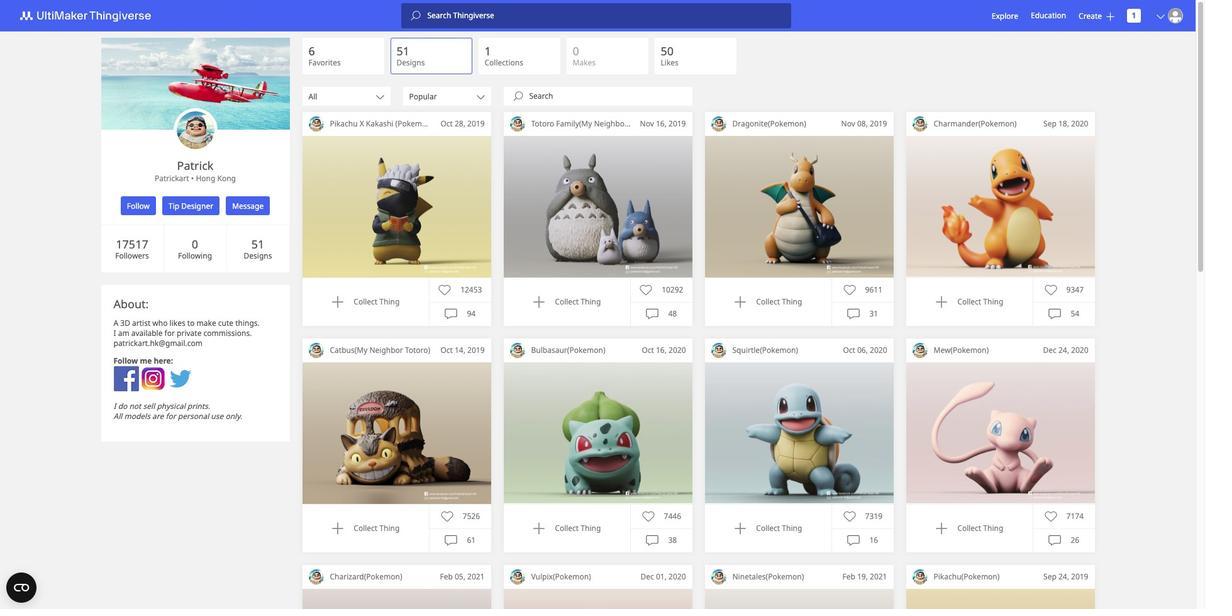 Task type: describe. For each thing, give the bounding box(es) containing it.
2019 for nov 08, 2019
[[870, 118, 888, 129]]

collect for 10292
[[555, 296, 579, 307]]

likes
[[170, 318, 185, 329]]

1 horizontal spatial neighbor
[[594, 118, 628, 129]]

dec 01, 2020
[[641, 571, 686, 582]]

available
[[131, 328, 163, 339]]

17517 followers
[[115, 236, 149, 261]]

thing for 9611
[[782, 296, 803, 307]]

avatar image up patrick
[[177, 111, 214, 149]]

24, for dec
[[1059, 345, 1070, 356]]

kong
[[217, 173, 236, 184]]

nov for nov 08, 2019
[[842, 118, 856, 129]]

add to collection image for 7174
[[936, 522, 949, 535]]

12453
[[461, 284, 482, 295]]

avatar image for pikachu(pokemon)
[[913, 570, 928, 585]]

9347 link
[[1045, 284, 1084, 296]]

things.
[[235, 318, 260, 329]]

pikachu
[[330, 118, 358, 129]]

10292
[[662, 284, 684, 295]]

follow for follow me here:
[[114, 356, 138, 366]]

thing card image for catbus(my neighbor totoro)
[[302, 362, 491, 504]]

14,
[[455, 345, 466, 356]]

collect thing link for 9347
[[936, 296, 1004, 308]]

totoro
[[531, 118, 555, 129]]

oct 16, 2020
[[642, 345, 686, 356]]

education
[[1031, 10, 1067, 21]]

94
[[467, 309, 476, 319]]

2 image image from the left
[[141, 366, 166, 391]]

7319 link
[[844, 510, 883, 523]]

48
[[669, 309, 677, 319]]

pikachu x kakashi (pokemon/naruto)
[[330, 118, 462, 129]]

followers
[[115, 250, 149, 261]]

collect for 7526
[[354, 523, 378, 534]]

patrick
[[177, 158, 214, 173]]

54 link
[[1049, 308, 1080, 320]]

collections
[[485, 57, 524, 68]]

like image for 7446
[[642, 510, 655, 523]]

comment image for 38
[[647, 534, 659, 547]]

dragonite(pokemon)
[[733, 118, 807, 129]]

collect for 7319
[[757, 523, 780, 534]]

54
[[1071, 309, 1080, 319]]

9611
[[866, 284, 883, 295]]

oct for oct 28, 2019
[[441, 118, 453, 129]]

28,
[[455, 118, 466, 129]]

1 collections
[[485, 43, 524, 68]]

collect for 9611
[[757, 296, 780, 307]]

16, for oct
[[656, 345, 667, 356]]

add to collection image for 7446
[[533, 522, 546, 535]]

dec 24, 2020
[[1044, 345, 1089, 356]]

explore
[[992, 10, 1019, 21]]

26 link
[[1049, 534, 1080, 547]]

collect thing for 7446
[[555, 523, 601, 534]]

1 for 1
[[1132, 10, 1137, 21]]

2020 for oct 16, 2020
[[669, 345, 686, 356]]

cover image
[[101, 38, 290, 130]]

2020 for oct 06, 2020
[[870, 345, 888, 356]]

collect thing for 9347
[[958, 296, 1004, 307]]

thing card image for totoro family(my neighbor totoro)
[[504, 136, 693, 278]]

avatar image for ninetales(pokemon)
[[711, 570, 727, 585]]

totoro family(my neighbor totoro)
[[531, 118, 655, 129]]

avatar image for bulbasaur(pokemon)
[[510, 343, 525, 358]]

charmander(pokemon)
[[934, 118, 1017, 129]]

follow me here:
[[114, 356, 173, 366]]

who
[[153, 318, 168, 329]]

6 favorites
[[309, 43, 341, 68]]

Search text field
[[523, 91, 693, 101]]

31 link
[[848, 308, 879, 320]]

61
[[467, 535, 476, 546]]

sell
[[143, 401, 155, 412]]

charizard(pokemon)
[[330, 571, 402, 582]]

a 3d artist who likes to make cute things. i am available for private commissions. patrickart.hk@gmail.com
[[114, 318, 260, 349]]

likes
[[661, 57, 679, 68]]

collect thing link for 7446
[[533, 522, 601, 535]]

i inside i do not sell physical prints. all models are for personal use only.
[[114, 401, 116, 412]]

9347
[[1067, 284, 1084, 295]]

0 for 0 following
[[192, 236, 198, 251]]

like image for 7526
[[441, 510, 453, 523]]

avatar image right 1 link
[[1169, 8, 1184, 23]]

1 vertical spatial designs
[[244, 250, 272, 261]]

feb for feb 19, 2021
[[843, 571, 856, 582]]

19,
[[858, 571, 868, 582]]

patrickart
[[155, 173, 189, 184]]

like image for 9347
[[1045, 284, 1058, 296]]

add to collection image for 9347
[[936, 296, 949, 308]]

avatar image for squirtle(pokemon)
[[711, 343, 727, 358]]

0 vertical spatial 51 designs
[[397, 43, 425, 68]]

thing card image for vulpix(pokemon)
[[504, 589, 693, 609]]

oct for oct 14, 2019
[[441, 345, 453, 356]]

comment image for 31
[[848, 308, 861, 320]]

0 for 0 makes
[[573, 43, 579, 59]]

50
[[661, 43, 674, 59]]

makerbot logo image
[[13, 8, 166, 23]]

i do not sell physical prints. all models are for personal use only.
[[114, 401, 242, 422]]

feb for feb 05, 2021
[[440, 571, 453, 582]]

thing card image for mew(pokemon)
[[907, 362, 1095, 504]]

0 horizontal spatial 51 designs
[[244, 236, 272, 261]]

create button
[[1079, 10, 1115, 21]]

bulbasaur(pokemon)
[[531, 345, 606, 356]]

6
[[309, 43, 315, 59]]

dec for dec 01, 2020
[[641, 571, 654, 582]]

24, for sep
[[1059, 571, 1070, 582]]

follow for follow
[[127, 200, 150, 211]]

for inside a 3d artist who likes to make cute things. i am available for private commissions. patrickart.hk@gmail.com
[[165, 328, 175, 339]]

search control image for search text box
[[513, 91, 523, 101]]

pikachu(pokemon)
[[934, 571, 1000, 582]]

tip designer
[[169, 200, 213, 211]]

thing card image for charizard(pokemon)
[[302, 589, 491, 609]]

thing card image for squirtle(pokemon)
[[705, 362, 894, 504]]

38
[[669, 535, 677, 546]]

patrick link
[[177, 158, 214, 173]]

16 link
[[848, 534, 879, 547]]

makes
[[573, 57, 596, 68]]

2020 for dec 24, 2020
[[1072, 345, 1089, 356]]

thing for 7174
[[984, 523, 1004, 534]]

collect thing for 12453
[[354, 296, 400, 307]]

do
[[118, 401, 127, 412]]

family(my
[[556, 118, 592, 129]]

17517
[[116, 236, 148, 251]]

squirtle(pokemon)
[[733, 345, 799, 356]]

only.
[[226, 411, 242, 422]]

thing for 9347
[[984, 296, 1004, 307]]

add to collection image for 7526
[[332, 522, 344, 535]]

dec for dec 24, 2020
[[1044, 345, 1057, 356]]

collect for 7174
[[958, 523, 982, 534]]

7174 link
[[1045, 510, 1084, 523]]

all inside i do not sell physical prints. all models are for personal use only.
[[114, 411, 122, 422]]

2019 for oct 14, 2019
[[468, 345, 485, 356]]

50 likes
[[661, 43, 679, 68]]

prints.
[[187, 401, 210, 412]]

models
[[124, 411, 150, 422]]

x
[[360, 118, 364, 129]]



Task type: locate. For each thing, give the bounding box(es) containing it.
thing up squirtle(pokemon)
[[782, 296, 803, 307]]

0 vertical spatial totoro)
[[630, 118, 655, 129]]

1 image image from the left
[[114, 366, 139, 391]]

about:
[[114, 296, 149, 312]]

popular button
[[403, 87, 491, 106]]

1 feb from the left
[[440, 571, 453, 582]]

7319
[[866, 511, 883, 522]]

avatar image for pikachu x kakashi (pokemon/naruto)
[[309, 116, 324, 132]]

not
[[129, 401, 141, 412]]

0 vertical spatial 1
[[1132, 10, 1137, 21]]

add to collection image up ninetales(pokemon)
[[735, 522, 747, 535]]

06,
[[858, 345, 868, 356]]

physical
[[157, 401, 186, 412]]

like image left "10292"
[[640, 284, 653, 296]]

sep left 18,
[[1044, 118, 1057, 129]]

comment image for 26
[[1049, 534, 1062, 547]]

1 horizontal spatial feb
[[843, 571, 856, 582]]

oct 28, 2019
[[441, 118, 485, 129]]

0 vertical spatial 0
[[573, 43, 579, 59]]

catbus(my neighbor totoro)
[[330, 345, 431, 356]]

0 horizontal spatial designs
[[244, 250, 272, 261]]

search control image
[[411, 11, 421, 21], [513, 91, 523, 101]]

0 vertical spatial all
[[309, 91, 317, 102]]

like image left 7446
[[642, 510, 655, 523]]

like image
[[640, 284, 653, 296], [844, 284, 856, 296], [441, 510, 453, 523]]

48 link
[[647, 308, 677, 320]]

2019 down the likes
[[669, 118, 686, 129]]

favorites
[[309, 57, 341, 68]]

2021 right 05,
[[468, 571, 485, 582]]

add to collection image
[[533, 296, 546, 308], [332, 522, 344, 535], [533, 522, 546, 535]]

sep 18, 2020
[[1044, 118, 1089, 129]]

feb 19, 2021
[[843, 571, 888, 582]]

1 horizontal spatial dec
[[1044, 345, 1057, 356]]

neighbor
[[594, 118, 628, 129], [370, 345, 403, 356]]

collect thing for 7174
[[958, 523, 1004, 534]]

add to collection image up vulpix(pokemon)
[[533, 522, 546, 535]]

avatar image left dragonite(pokemon)
[[711, 116, 727, 132]]

1 horizontal spatial like image
[[640, 284, 653, 296]]

hong
[[196, 173, 215, 184]]

comment image for 61
[[445, 534, 458, 547]]

collect for 9347
[[958, 296, 982, 307]]

message
[[232, 200, 264, 211]]

collect up bulbasaur(pokemon) in the bottom of the page
[[555, 296, 579, 307]]

2020 for sep 18, 2020
[[1072, 118, 1089, 129]]

collect up ninetales(pokemon)
[[757, 523, 780, 534]]

avatar image left charizard(pokemon) on the bottom left of the page
[[309, 570, 324, 585]]

1 2021 from the left
[[468, 571, 485, 582]]

0 vertical spatial 16,
[[656, 118, 667, 129]]

designer
[[181, 200, 213, 211]]

1 horizontal spatial 1
[[1132, 10, 1137, 21]]

thing up bulbasaur(pokemon) in the bottom of the page
[[581, 296, 601, 307]]

1 vertical spatial 0
[[192, 236, 198, 251]]

1 vertical spatial 51 designs
[[244, 236, 272, 261]]

vulpix(pokemon)
[[531, 571, 591, 582]]

add to collection image for 10292
[[533, 296, 546, 308]]

1 horizontal spatial 0
[[573, 43, 579, 59]]

artist
[[132, 318, 151, 329]]

1 vertical spatial totoro)
[[405, 345, 431, 356]]

1 vertical spatial search control image
[[513, 91, 523, 101]]

follow left tip
[[127, 200, 150, 211]]

collect up vulpix(pokemon)
[[555, 523, 579, 534]]

0 vertical spatial for
[[165, 328, 175, 339]]

all inside 'button'
[[309, 91, 317, 102]]

0 horizontal spatial all
[[114, 411, 122, 422]]

collect thing up ninetales(pokemon)
[[757, 523, 803, 534]]

thing card image
[[302, 136, 491, 278], [504, 136, 693, 278], [705, 136, 894, 278], [907, 136, 1095, 278], [302, 362, 491, 504], [504, 362, 693, 504], [705, 362, 894, 504], [907, 362, 1095, 504], [302, 589, 491, 609], [504, 589, 693, 609], [705, 589, 894, 609], [907, 589, 1095, 609]]

collect thing link up vulpix(pokemon)
[[533, 522, 601, 535]]

i left am on the left of the page
[[114, 328, 116, 339]]

plusicon image
[[1107, 12, 1115, 20]]

0 vertical spatial search control image
[[411, 11, 421, 21]]

0 inside 0 following
[[192, 236, 198, 251]]

2 feb from the left
[[843, 571, 856, 582]]

image image up the sell
[[141, 366, 166, 391]]

collect thing up mew(pokemon)
[[958, 296, 1004, 307]]

2 horizontal spatial comment image
[[1049, 534, 1062, 547]]

a
[[114, 318, 118, 329]]

collect thing link for 7526
[[332, 522, 400, 535]]

collect thing up vulpix(pokemon)
[[555, 523, 601, 534]]

comment image left 31
[[848, 308, 861, 320]]

mew(pokemon)
[[934, 345, 989, 356]]

thing for 10292
[[581, 296, 601, 307]]

all down 'favorites'
[[309, 91, 317, 102]]

2019
[[468, 118, 485, 129], [669, 118, 686, 129], [870, 118, 888, 129], [468, 345, 485, 356], [1072, 571, 1089, 582]]

1
[[1132, 10, 1137, 21], [485, 43, 491, 59]]

collect thing link up charizard(pokemon) on the bottom left of the page
[[332, 522, 400, 535]]

Search Thingiverse text field
[[421, 11, 792, 21]]

avatar image left totoro
[[510, 116, 525, 132]]

1 horizontal spatial comment image
[[647, 308, 659, 320]]

2 horizontal spatial like image
[[844, 284, 856, 296]]

designs up popular
[[397, 57, 425, 68]]

collect thing link up bulbasaur(pokemon) in the bottom of the page
[[533, 296, 601, 308]]

avatar image for dragonite(pokemon)
[[711, 116, 727, 132]]

1 vertical spatial 1
[[485, 43, 491, 59]]

comment image left 48
[[647, 308, 659, 320]]

2020 down 48
[[669, 345, 686, 356]]

oct down 48 link
[[642, 345, 654, 356]]

me
[[140, 356, 152, 366]]

1 vertical spatial dec
[[641, 571, 654, 582]]

are
[[152, 411, 164, 422]]

3 image image from the left
[[168, 366, 193, 391]]

avatar image for charizard(pokemon)
[[309, 570, 324, 585]]

like image
[[439, 284, 451, 296], [1045, 284, 1058, 296], [642, 510, 655, 523], [844, 510, 856, 523], [1045, 510, 1058, 523]]

7526 link
[[441, 510, 480, 523]]

collect thing link up pikachu(pokemon)
[[936, 522, 1004, 535]]

0 vertical spatial 51
[[397, 43, 410, 59]]

message link
[[223, 196, 273, 215]]

1 horizontal spatial totoro)
[[630, 118, 655, 129]]

nov for nov 16, 2019
[[640, 118, 654, 129]]

2019 right 28,
[[468, 118, 485, 129]]

add to collection image for 9611
[[735, 296, 747, 308]]

collect thing for 9611
[[757, 296, 803, 307]]

0 down the designer
[[192, 236, 198, 251]]

add to collection image for 7319
[[735, 522, 747, 535]]

collect thing up charizard(pokemon) on the bottom left of the page
[[354, 523, 400, 534]]

oct
[[441, 118, 453, 129], [441, 345, 453, 356], [642, 345, 654, 356], [844, 345, 856, 356]]

search control image for search thingiverse text field
[[411, 11, 421, 21]]

comment image for 54
[[1049, 308, 1062, 320]]

0 horizontal spatial feb
[[440, 571, 453, 582]]

1 vertical spatial neighbor
[[370, 345, 403, 356]]

1 right plusicon
[[1132, 10, 1137, 21]]

24, down 26 link
[[1059, 571, 1070, 582]]

0 down search thingiverse text field
[[573, 43, 579, 59]]

24, down 54 'link'
[[1059, 345, 1070, 356]]

comment image for 94
[[445, 308, 458, 320]]

1 horizontal spatial all
[[309, 91, 317, 102]]

follow button
[[121, 196, 156, 215]]

7446
[[664, 511, 682, 522]]

i inside a 3d artist who likes to make cute things. i am available for private commissions. patrickart.hk@gmail.com
[[114, 328, 116, 339]]

sep for sep 24, 2019
[[1044, 571, 1057, 582]]

1 horizontal spatial designs
[[397, 57, 425, 68]]

0 horizontal spatial totoro)
[[405, 345, 431, 356]]

ninetales(pokemon)
[[733, 571, 805, 582]]

94 link
[[445, 308, 476, 320]]

38 link
[[647, 534, 677, 547]]

collect thing link for 9611
[[735, 296, 803, 308]]

nov down search text box
[[640, 118, 654, 129]]

like image left '12453'
[[439, 284, 451, 296]]

tip designer button
[[162, 196, 220, 215]]

use
[[211, 411, 224, 422]]

message button
[[226, 196, 270, 215]]

(pokemon/naruto)
[[396, 118, 462, 129]]

kakashi
[[366, 118, 394, 129]]

1 vertical spatial 51
[[252, 236, 264, 251]]

2 24, from the top
[[1059, 571, 1070, 582]]

comment image left 61
[[445, 534, 458, 547]]

51 up popular
[[397, 43, 410, 59]]

avatar image for totoro family(my neighbor totoro)
[[510, 116, 525, 132]]

1 inside 1 collections
[[485, 43, 491, 59]]

2021 for feb 05, 2021
[[468, 571, 485, 582]]

2 horizontal spatial image image
[[168, 366, 193, 391]]

0 horizontal spatial 51
[[252, 236, 264, 251]]

2021 for feb 19, 2021
[[870, 571, 888, 582]]

catbus(my
[[330, 345, 368, 356]]

0 horizontal spatial search control image
[[411, 11, 421, 21]]

2019 for nov 16, 2019
[[669, 118, 686, 129]]

avatar image
[[1169, 8, 1184, 23], [177, 111, 214, 149], [309, 116, 324, 132], [510, 116, 525, 132], [711, 116, 727, 132], [913, 116, 928, 132], [309, 343, 324, 358], [510, 343, 525, 358], [711, 343, 727, 358], [913, 343, 928, 358], [309, 570, 324, 585], [510, 570, 525, 585], [711, 570, 727, 585], [913, 570, 928, 585]]

oct for oct 16, 2020
[[642, 345, 654, 356]]

add to collection image
[[332, 296, 344, 308], [735, 296, 747, 308], [936, 296, 949, 308], [735, 522, 747, 535], [936, 522, 949, 535]]

0 vertical spatial sep
[[1044, 118, 1057, 129]]

16, down 48 link
[[656, 345, 667, 356]]

like image left the 9347
[[1045, 284, 1058, 296]]

thing card image for ninetales(pokemon)
[[705, 589, 894, 609]]

patrick patrickart • hong kong
[[155, 158, 236, 184]]

0 horizontal spatial dec
[[641, 571, 654, 582]]

avatar image for vulpix(pokemon)
[[510, 570, 525, 585]]

avatar image left squirtle(pokemon)
[[711, 343, 727, 358]]

0 vertical spatial dec
[[1044, 345, 1057, 356]]

neighbor right catbus(my
[[370, 345, 403, 356]]

all button
[[302, 87, 390, 106]]

0 horizontal spatial 0
[[192, 236, 198, 251]]

oct 06, 2020
[[844, 345, 888, 356]]

create
[[1079, 10, 1103, 21]]

open widget image
[[6, 573, 37, 603]]

2 nov from the left
[[842, 118, 856, 129]]

1 16, from the top
[[656, 118, 667, 129]]

thing up ninetales(pokemon)
[[782, 523, 803, 534]]

personal
[[178, 411, 209, 422]]

avatar image for catbus(my neighbor totoro)
[[309, 343, 324, 358]]

2 sep from the top
[[1044, 571, 1057, 582]]

nov left 08,
[[842, 118, 856, 129]]

1 vertical spatial for
[[166, 411, 176, 422]]

thing for 7526
[[380, 523, 400, 534]]

0 vertical spatial i
[[114, 328, 116, 339]]

thing for 12453
[[380, 296, 400, 307]]

1 vertical spatial all
[[114, 411, 122, 422]]

thing card image for pikachu x kakashi (pokemon/naruto)
[[302, 136, 491, 278]]

collect up catbus(my neighbor totoro)
[[354, 296, 378, 307]]

commissions.
[[204, 328, 252, 339]]

like image for 10292
[[640, 284, 653, 296]]

18,
[[1059, 118, 1070, 129]]

image image left the me
[[114, 366, 139, 391]]

avatar image for mew(pokemon)
[[913, 343, 928, 358]]

feb left 05,
[[440, 571, 453, 582]]

7526
[[463, 511, 480, 522]]

2019 right 08,
[[870, 118, 888, 129]]

1 for 1 collections
[[485, 43, 491, 59]]

collect thing link for 7174
[[936, 522, 1004, 535]]

0 vertical spatial follow
[[127, 200, 150, 211]]

05,
[[455, 571, 466, 582]]

0 horizontal spatial 1
[[485, 43, 491, 59]]

like image for 7319
[[844, 510, 856, 523]]

oct left "06,"
[[844, 345, 856, 356]]

explore button
[[992, 10, 1019, 21]]

sep for sep 18, 2020
[[1044, 118, 1057, 129]]

collect thing up bulbasaur(pokemon) in the bottom of the page
[[555, 296, 601, 307]]

61 link
[[445, 534, 476, 547]]

collect thing link for 7319
[[735, 522, 803, 535]]

3d
[[120, 318, 130, 329]]

1 24, from the top
[[1059, 345, 1070, 356]]

2 i from the top
[[114, 401, 116, 412]]

avatar image left catbus(my
[[309, 343, 324, 358]]

1 horizontal spatial 51 designs
[[397, 43, 425, 68]]

thing
[[380, 296, 400, 307], [581, 296, 601, 307], [782, 296, 803, 307], [984, 296, 1004, 307], [380, 523, 400, 534], [581, 523, 601, 534], [782, 523, 803, 534], [984, 523, 1004, 534]]

avatar image left mew(pokemon)
[[913, 343, 928, 358]]

1 horizontal spatial 2021
[[870, 571, 888, 582]]

0 inside 0 makes
[[573, 43, 579, 59]]

collect thing for 10292
[[555, 296, 601, 307]]

2020 for dec 01, 2020
[[669, 571, 686, 582]]

popular
[[409, 91, 437, 102]]

2021
[[468, 571, 485, 582], [870, 571, 888, 582]]

avatar image left vulpix(pokemon)
[[510, 570, 525, 585]]

2 2021 from the left
[[870, 571, 888, 582]]

0 vertical spatial neighbor
[[594, 118, 628, 129]]

like image left the '7526' at left bottom
[[441, 510, 453, 523]]

1 horizontal spatial search control image
[[513, 91, 523, 101]]

2019 for oct 28, 2019
[[468, 118, 485, 129]]

image image
[[114, 366, 139, 391], [141, 366, 166, 391], [168, 366, 193, 391]]

collect thing link
[[332, 296, 400, 308], [533, 296, 601, 308], [735, 296, 803, 308], [936, 296, 1004, 308], [332, 522, 400, 535], [533, 522, 601, 535], [735, 522, 803, 535], [936, 522, 1004, 535]]

1 vertical spatial 24,
[[1059, 571, 1070, 582]]

thing for 7319
[[782, 523, 803, 534]]

totoro) left the 14,
[[405, 345, 431, 356]]

2020 right 18,
[[1072, 118, 1089, 129]]

0 horizontal spatial nov
[[640, 118, 654, 129]]

oct left the 14,
[[441, 345, 453, 356]]

0 horizontal spatial like image
[[441, 510, 453, 523]]

thing card image for pikachu(pokemon)
[[907, 589, 1095, 609]]

collect thing up pikachu(pokemon)
[[958, 523, 1004, 534]]

designs down message
[[244, 250, 272, 261]]

designs
[[397, 57, 425, 68], [244, 250, 272, 261]]

collect thing up squirtle(pokemon)
[[757, 296, 803, 307]]

like image left 9611
[[844, 284, 856, 296]]

for right are
[[166, 411, 176, 422]]

1 vertical spatial i
[[114, 401, 116, 412]]

add to collection image up bulbasaur(pokemon) in the bottom of the page
[[533, 296, 546, 308]]

thing card image for bulbasaur(pokemon)
[[504, 362, 693, 504]]

oct left 28,
[[441, 118, 453, 129]]

1 i from the top
[[114, 328, 116, 339]]

for inside i do not sell physical prints. all models are for personal use only.
[[166, 411, 176, 422]]

collect for 12453
[[354, 296, 378, 307]]

51 down message button
[[252, 236, 264, 251]]

to
[[187, 318, 195, 329]]

2020 right 01,
[[669, 571, 686, 582]]

comment image left 16
[[848, 534, 861, 547]]

thing for 7446
[[581, 523, 601, 534]]

thing up mew(pokemon)
[[984, 296, 1004, 307]]

1 link
[[1128, 9, 1142, 23]]

51 designs up popular
[[397, 43, 425, 68]]

oct for oct 06, 2020
[[844, 345, 856, 356]]

0 horizontal spatial comment image
[[445, 308, 458, 320]]

am
[[118, 328, 129, 339]]

follow inside button
[[127, 200, 150, 211]]

add to collection image up squirtle(pokemon)
[[735, 296, 747, 308]]

2019 right the 14,
[[468, 345, 485, 356]]

16, down search text box
[[656, 118, 667, 129]]

1 nov from the left
[[640, 118, 654, 129]]

16
[[870, 535, 879, 546]]

collect thing link up catbus(my neighbor totoro)
[[332, 296, 400, 308]]

avatar image left ninetales(pokemon)
[[711, 570, 727, 585]]

comment image
[[848, 308, 861, 320], [1049, 308, 1062, 320], [445, 534, 458, 547], [647, 534, 659, 547], [848, 534, 861, 547]]

sep 24, 2019
[[1044, 571, 1089, 582]]

cute
[[218, 318, 234, 329]]

collect up squirtle(pokemon)
[[757, 296, 780, 307]]

add to collection image up mew(pokemon)
[[936, 296, 949, 308]]

collect thing link for 12453
[[332, 296, 400, 308]]

following
[[178, 250, 212, 261]]

like image for 12453
[[439, 284, 451, 296]]

comment image left 94 on the bottom
[[445, 308, 458, 320]]

thing up pikachu(pokemon)
[[984, 523, 1004, 534]]

collect thing for 7319
[[757, 523, 803, 534]]

like image left 7174
[[1045, 510, 1058, 523]]

thing card image for dragonite(pokemon)
[[705, 136, 894, 278]]

0 vertical spatial 24,
[[1059, 345, 1070, 356]]

thing card image for charmander(pokemon)
[[907, 136, 1095, 278]]

0 horizontal spatial 2021
[[468, 571, 485, 582]]

collect
[[354, 296, 378, 307], [555, 296, 579, 307], [757, 296, 780, 307], [958, 296, 982, 307], [354, 523, 378, 534], [555, 523, 579, 534], [757, 523, 780, 534], [958, 523, 982, 534]]

12453 link
[[439, 284, 482, 296]]

2019 for sep 24, 2019
[[1072, 571, 1089, 582]]

add to collection image up catbus(my
[[332, 296, 344, 308]]

make
[[197, 318, 216, 329]]

avatar image for charmander(pokemon)
[[913, 116, 928, 132]]

collect up charizard(pokemon) on the bottom left of the page
[[354, 523, 378, 534]]

comment image left 54
[[1049, 308, 1062, 320]]

2 16, from the top
[[656, 345, 667, 356]]

1 horizontal spatial nov
[[842, 118, 856, 129]]

totoro)
[[630, 118, 655, 129], [405, 345, 431, 356]]

1 horizontal spatial 51
[[397, 43, 410, 59]]

like image for 9611
[[844, 284, 856, 296]]

dec left 01,
[[641, 571, 654, 582]]

dec down 54 'link'
[[1044, 345, 1057, 356]]

collect thing link up mew(pokemon)
[[936, 296, 1004, 308]]

1 vertical spatial sep
[[1044, 571, 1057, 582]]

comment image
[[445, 308, 458, 320], [647, 308, 659, 320], [1049, 534, 1062, 547]]

16, for nov
[[656, 118, 667, 129]]

comment image for 48
[[647, 308, 659, 320]]

1 vertical spatial follow
[[114, 356, 138, 366]]

1 horizontal spatial image image
[[141, 366, 166, 391]]

add to collection image for 12453
[[332, 296, 344, 308]]

comment image for 16
[[848, 534, 861, 547]]

for left private
[[165, 328, 175, 339]]

feb 05, 2021
[[440, 571, 485, 582]]

tip
[[169, 200, 179, 211]]

collect up pikachu(pokemon)
[[958, 523, 982, 534]]

24,
[[1059, 345, 1070, 356], [1059, 571, 1070, 582]]

7174
[[1067, 511, 1084, 522]]

2019 down 26
[[1072, 571, 1089, 582]]

1 sep from the top
[[1044, 118, 1057, 129]]

7446 link
[[642, 510, 682, 523]]

patrickart.hk@gmail.com
[[114, 338, 203, 349]]

add to collection image up charizard(pokemon) on the bottom left of the page
[[332, 522, 344, 535]]

31
[[870, 309, 879, 319]]

comment image left 26
[[1049, 534, 1062, 547]]

0 horizontal spatial neighbor
[[370, 345, 403, 356]]

1 vertical spatial 16,
[[656, 345, 667, 356]]

nov 08, 2019
[[842, 118, 888, 129]]

collect thing link for 10292
[[533, 296, 601, 308]]

0 vertical spatial designs
[[397, 57, 425, 68]]

0 horizontal spatial image image
[[114, 366, 139, 391]]

sep
[[1044, 118, 1057, 129], [1044, 571, 1057, 582]]

collect thing for 7526
[[354, 523, 400, 534]]

collect for 7446
[[555, 523, 579, 534]]

follow left the me
[[114, 356, 138, 366]]

2021 right 19, at the bottom of the page
[[870, 571, 888, 582]]

collect thing link up squirtle(pokemon)
[[735, 296, 803, 308]]

like image for 7174
[[1045, 510, 1058, 523]]

avatar image left pikachu
[[309, 116, 324, 132]]



Task type: vqa. For each thing, say whether or not it's contained in the screenshot.
(Pokemon/Naruto)
yes



